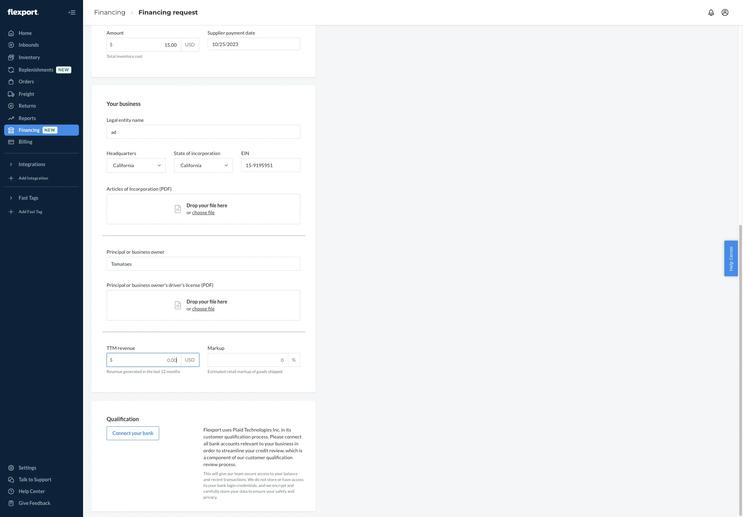 Task type: describe. For each thing, give the bounding box(es) containing it.
privacy.
[[204, 495, 218, 500]]

fast tags
[[19, 195, 38, 201]]

component
[[207, 455, 231, 461]]

incorporation
[[129, 186, 159, 192]]

your up the 'carefully'
[[208, 483, 217, 488]]

reports link
[[4, 113, 79, 124]]

freight link
[[4, 89, 79, 100]]

our inside this will give our team secure access to your balance and recent transactions. we do not store or have access to your bank login credentials, and we encrypt and carefully store your data to ensure your safety and privacy.
[[227, 471, 234, 477]]

to right talk
[[28, 477, 33, 483]]

tag
[[36, 209, 42, 215]]

business left owner
[[132, 249, 150, 255]]

talk
[[19, 477, 28, 483]]

california for state of incorporation
[[181, 162, 202, 168]]

feedback
[[30, 501, 50, 506]]

inbounds link
[[4, 39, 79, 51]]

we
[[248, 477, 254, 483]]

recent
[[211, 477, 223, 483]]

to up credit at the bottom left
[[259, 441, 264, 447]]

technologies
[[244, 427, 272, 433]]

$ for amount
[[110, 42, 113, 48]]

encrypt
[[272, 483, 287, 488]]

legal
[[107, 117, 118, 123]]

financing link
[[94, 9, 126, 16]]

1 vertical spatial fast
[[27, 209, 35, 215]]

open notifications image
[[708, 8, 716, 17]]

here for principal or business owner's driver's license (pdf)
[[218, 299, 227, 305]]

principal or business owner's driver's license (pdf)
[[107, 282, 214, 288]]

$ for ttm revenue
[[110, 357, 113, 363]]

payment
[[226, 30, 245, 36]]

california for headquarters
[[113, 162, 134, 168]]

please
[[270, 434, 284, 440]]

state of incorporation
[[174, 150, 220, 156]]

your down please
[[265, 441, 275, 447]]

0 horizontal spatial financing
[[19, 127, 40, 133]]

help center link
[[4, 486, 79, 497]]

1 vertical spatial qualification
[[267, 455, 293, 461]]

new for financing
[[45, 128, 55, 133]]

to up component in the bottom left of the page
[[216, 448, 221, 454]]

1 horizontal spatial customer
[[246, 455, 266, 461]]

your down "relevant" at the bottom of the page
[[245, 448, 255, 454]]

give
[[19, 501, 29, 506]]

uses
[[223, 427, 232, 433]]

open account menu image
[[722, 8, 730, 17]]

qualification
[[107, 416, 139, 423]]

our inside the flexport uses plaid technologies inc. in its customer qualification process. please connect all bank accounts relevant to your business in order to streamline your credit review, which is a component of our customer qualification review process.
[[237, 455, 245, 461]]

is
[[299, 448, 303, 454]]

close navigation image
[[68, 8, 76, 17]]

drop your file here or choose file for principal or business owner's driver's license (pdf)
[[187, 299, 227, 312]]

accounts
[[221, 441, 240, 447]]

or right file alt image
[[187, 210, 191, 215]]

a
[[204, 455, 206, 461]]

financing request link
[[139, 9, 198, 16]]

drop for articles of incorporation (pdf)
[[187, 203, 198, 209]]

supplier payment date
[[208, 30, 255, 36]]

Owner's full name field
[[107, 257, 301, 271]]

relevant
[[241, 441, 258, 447]]

revenue
[[118, 345, 135, 351]]

connect
[[285, 434, 302, 440]]

bank inside the flexport uses plaid technologies inc. in its customer qualification process. please connect all bank accounts relevant to your business in order to streamline your credit review, which is a component of our customer qualification review process.
[[209, 441, 220, 447]]

and down have
[[287, 483, 294, 488]]

help inside button
[[729, 262, 735, 271]]

0 horizontal spatial store
[[220, 489, 230, 494]]

ttm
[[107, 345, 117, 351]]

secure
[[245, 471, 257, 477]]

billing
[[19, 139, 32, 145]]

integrations button
[[4, 159, 79, 170]]

credentials,
[[237, 483, 258, 488]]

new for replenishments
[[58, 67, 69, 73]]

2 vertical spatial in
[[295, 441, 299, 447]]

data
[[240, 489, 248, 494]]

financing request
[[139, 9, 198, 16]]

which
[[286, 448, 298, 454]]

your down we at bottom left
[[267, 489, 275, 494]]

add integration link
[[4, 173, 79, 184]]

entity
[[119, 117, 131, 123]]

revenue generated in the last 12 months
[[107, 369, 180, 374]]

supplier
[[208, 30, 225, 36]]

will
[[212, 471, 218, 477]]

connect
[[113, 431, 131, 436]]

streamline
[[222, 448, 244, 454]]

of inside the flexport uses plaid technologies inc. in its customer qualification process. please connect all bank accounts relevant to your business in order to streamline your credit review, which is a component of our customer qualification review process.
[[232, 455, 236, 461]]

incorporation
[[191, 150, 220, 156]]

its
[[286, 427, 291, 433]]

and right safety
[[288, 489, 295, 494]]

give feedback button
[[4, 498, 79, 509]]

integration
[[27, 176, 48, 181]]

safety
[[276, 489, 287, 494]]

inc.
[[273, 427, 280, 433]]

ensure
[[253, 489, 266, 494]]

we
[[266, 483, 272, 488]]

give feedback
[[19, 501, 50, 506]]

reports
[[19, 115, 36, 121]]

your
[[107, 101, 118, 107]]

give
[[219, 471, 227, 477]]

connect your bank button
[[107, 427, 159, 441]]

principal for principal or business owner's driver's license (pdf)
[[107, 282, 125, 288]]

connect your bank
[[113, 431, 154, 436]]

estimated retail markup of goods shipped
[[208, 369, 283, 374]]

cost
[[135, 54, 142, 59]]

talk to support
[[19, 477, 51, 483]]

plaid
[[233, 427, 244, 433]]

1 horizontal spatial process.
[[252, 434, 269, 440]]

center inside help center link
[[30, 489, 45, 495]]

to up the 'carefully'
[[204, 483, 207, 488]]

all
[[204, 441, 209, 447]]

1 vertical spatial help
[[19, 489, 29, 495]]

usd for markup
[[185, 357, 195, 363]]

balance
[[284, 471, 298, 477]]

your right file alt image
[[199, 203, 209, 209]]

articles of incorporation (pdf)
[[107, 186, 172, 192]]

license
[[186, 282, 200, 288]]

replenishments
[[19, 67, 54, 73]]

request
[[173, 9, 198, 16]]

add for add fast tag
[[19, 209, 26, 215]]



Task type: vqa. For each thing, say whether or not it's contained in the screenshot.
Search Orders text field
no



Task type: locate. For each thing, give the bounding box(es) containing it.
bank right all
[[209, 441, 220, 447]]

drop your file here or choose file for articles of incorporation (pdf)
[[187, 203, 227, 215]]

2 horizontal spatial financing
[[139, 9, 171, 16]]

0 vertical spatial help center
[[729, 246, 735, 271]]

goods
[[257, 369, 268, 374]]

(pdf) right incorporation
[[160, 186, 172, 192]]

1 vertical spatial new
[[45, 128, 55, 133]]

e.g. Intense Incense inc. field
[[107, 125, 301, 139]]

1 choose from the top
[[192, 210, 207, 215]]

0 vertical spatial qualification
[[225, 434, 251, 440]]

0 vertical spatial store
[[268, 477, 277, 483]]

0 horizontal spatial new
[[45, 128, 55, 133]]

legal entity name
[[107, 117, 144, 123]]

0.00 text field
[[107, 38, 181, 51], [107, 354, 181, 367]]

customer down 'flexport'
[[204, 434, 224, 440]]

or left owner
[[126, 249, 131, 255]]

flexport logo image
[[8, 9, 39, 16]]

$
[[110, 42, 113, 48], [110, 357, 113, 363]]

ttm revenue
[[107, 345, 135, 351]]

0 vertical spatial choose
[[192, 210, 207, 215]]

1 add from the top
[[19, 176, 26, 181]]

freight
[[19, 91, 34, 97]]

1 vertical spatial add
[[19, 209, 26, 215]]

qualification down plaid
[[225, 434, 251, 440]]

new down reports link
[[45, 128, 55, 133]]

0 vertical spatial 0.00 text field
[[107, 38, 181, 51]]

customer
[[204, 434, 224, 440], [246, 455, 266, 461]]

0 horizontal spatial access
[[258, 471, 269, 477]]

0.00 text field up revenue generated in the last 12 months at the left of the page
[[107, 354, 181, 367]]

have
[[283, 477, 291, 483]]

1 horizontal spatial in
[[281, 427, 285, 433]]

do
[[255, 477, 260, 483]]

2 $ from the top
[[110, 357, 113, 363]]

california down headquarters in the left of the page
[[113, 162, 134, 168]]

of right 'articles'
[[124, 186, 128, 192]]

or up encrypt
[[278, 477, 282, 483]]

2 drop your file here or choose file from the top
[[187, 299, 227, 312]]

login
[[227, 483, 236, 488]]

fast left "tag"
[[27, 209, 35, 215]]

bank inside button
[[143, 431, 154, 436]]

inventory
[[19, 54, 40, 60]]

returns
[[19, 103, 36, 109]]

review,
[[270, 448, 285, 454]]

or left the owner's
[[126, 282, 131, 288]]

0 vertical spatial add
[[19, 176, 26, 181]]

1 vertical spatial usd
[[185, 357, 195, 363]]

2 here from the top
[[218, 299, 227, 305]]

here
[[218, 203, 227, 209], [218, 299, 227, 305]]

fast left the tags
[[19, 195, 28, 201]]

0 vertical spatial help
[[729, 262, 735, 271]]

2 vertical spatial bank
[[217, 483, 226, 488]]

0 vertical spatial our
[[237, 455, 245, 461]]

help center button
[[725, 241, 739, 277]]

usd
[[185, 42, 195, 48], [185, 357, 195, 363]]

team
[[235, 471, 244, 477]]

1 horizontal spatial access
[[292, 477, 304, 483]]

settings link
[[4, 463, 79, 474]]

drop right file alt icon
[[187, 299, 198, 305]]

0 horizontal spatial center
[[30, 489, 45, 495]]

our up the transactions.
[[227, 471, 234, 477]]

1 horizontal spatial store
[[268, 477, 277, 483]]

0 horizontal spatial (pdf)
[[160, 186, 172, 192]]

usd for supplier payment date
[[185, 42, 195, 48]]

business up which
[[276, 441, 294, 447]]

1 vertical spatial customer
[[246, 455, 266, 461]]

1 vertical spatial drop your file here or choose file
[[187, 299, 227, 312]]

the
[[147, 369, 153, 374]]

date
[[246, 30, 255, 36]]

1 vertical spatial process.
[[219, 462, 236, 468]]

center
[[729, 246, 735, 260], [30, 489, 45, 495]]

inbounds
[[19, 42, 39, 48]]

principal for principal or business owner
[[107, 249, 125, 255]]

e.g. 01-2345678 text field
[[242, 159, 300, 172]]

drop right file alt image
[[187, 203, 198, 209]]

to down credentials,
[[249, 489, 253, 494]]

business inside the flexport uses plaid technologies inc. in its customer qualification process. please connect all bank accounts relevant to your business in order to streamline your credit review, which is a component of our customer qualification review process.
[[276, 441, 294, 447]]

our
[[237, 455, 245, 461], [227, 471, 234, 477]]

0 horizontal spatial qualification
[[225, 434, 251, 440]]

1 vertical spatial store
[[220, 489, 230, 494]]

in left the
[[143, 369, 146, 374]]

order
[[204, 448, 215, 454]]

2 california from the left
[[181, 162, 202, 168]]

1 horizontal spatial new
[[58, 67, 69, 73]]

home
[[19, 30, 32, 36]]

drop for principal or business owner's driver's license (pdf)
[[187, 299, 198, 305]]

business
[[120, 101, 141, 107], [132, 249, 150, 255], [132, 282, 150, 288], [276, 441, 294, 447]]

$ down ttm
[[110, 357, 113, 363]]

0 vertical spatial access
[[258, 471, 269, 477]]

1 horizontal spatial help center
[[729, 246, 735, 271]]

ein
[[241, 150, 249, 156]]

qualification
[[225, 434, 251, 440], [267, 455, 293, 461]]

2 horizontal spatial in
[[295, 441, 299, 447]]

your down login
[[231, 489, 239, 494]]

your up have
[[275, 471, 283, 477]]

drop your file here or choose file right file alt image
[[187, 203, 227, 215]]

not
[[261, 477, 267, 483]]

articles
[[107, 186, 123, 192]]

home link
[[4, 28, 79, 39]]

2 0.00 text field from the top
[[107, 354, 181, 367]]

1 0.00 text field from the top
[[107, 38, 181, 51]]

1 vertical spatial choose
[[192, 306, 207, 312]]

0 vertical spatial customer
[[204, 434, 224, 440]]

add
[[19, 176, 26, 181], [19, 209, 26, 215]]

2 add from the top
[[19, 209, 26, 215]]

0 vertical spatial principal
[[107, 249, 125, 255]]

1 vertical spatial here
[[218, 299, 227, 305]]

bank inside this will give our team secure access to your balance and recent transactions. we do not store or have access to your bank login credentials, and we encrypt and carefully store your data to ensure your safety and privacy.
[[217, 483, 226, 488]]

0 horizontal spatial customer
[[204, 434, 224, 440]]

1 vertical spatial drop
[[187, 299, 198, 305]]

1 usd from the top
[[185, 42, 195, 48]]

1 horizontal spatial (pdf)
[[201, 282, 214, 288]]

and down not
[[259, 483, 265, 488]]

amount
[[107, 30, 124, 36]]

1 $ from the top
[[110, 42, 113, 48]]

access
[[258, 471, 269, 477], [292, 477, 304, 483]]

add for add integration
[[19, 176, 26, 181]]

drop your file here or choose file down license on the left bottom of the page
[[187, 299, 227, 312]]

0 vertical spatial drop your file here or choose file
[[187, 203, 227, 215]]

process. down 'technologies'
[[252, 434, 269, 440]]

breadcrumbs navigation
[[89, 2, 204, 23]]

inventory
[[117, 54, 134, 59]]

or
[[187, 210, 191, 215], [126, 249, 131, 255], [126, 282, 131, 288], [187, 306, 191, 312], [278, 477, 282, 483]]

financing down reports on the left of the page
[[19, 127, 40, 133]]

(pdf)
[[160, 186, 172, 192], [201, 282, 214, 288]]

0.00 text field for ttm revenue
[[107, 354, 181, 367]]

customer down credit at the bottom left
[[246, 455, 266, 461]]

file alt image
[[175, 205, 181, 213]]

0.00 text field up cost
[[107, 38, 181, 51]]

0 horizontal spatial california
[[113, 162, 134, 168]]

business up legal entity name
[[120, 101, 141, 107]]

and down this
[[204, 477, 210, 483]]

0 vertical spatial (pdf)
[[160, 186, 172, 192]]

add left integration
[[19, 176, 26, 181]]

(pdf) right license on the left bottom of the page
[[201, 282, 214, 288]]

bank down the recent
[[217, 483, 226, 488]]

0 horizontal spatial process.
[[219, 462, 236, 468]]

your inside button
[[132, 431, 142, 436]]

store down login
[[220, 489, 230, 494]]

1 horizontal spatial california
[[181, 162, 202, 168]]

0 vertical spatial new
[[58, 67, 69, 73]]

1 vertical spatial bank
[[209, 441, 220, 447]]

1 vertical spatial $
[[110, 357, 113, 363]]

financing for financing request
[[139, 9, 171, 16]]

last
[[154, 369, 160, 374]]

0 text field
[[208, 354, 288, 367]]

total inventory cost
[[107, 54, 142, 59]]

of down streamline
[[232, 455, 236, 461]]

transactions.
[[224, 477, 247, 483]]

1 drop your file here or choose file from the top
[[187, 203, 227, 215]]

1 vertical spatial access
[[292, 477, 304, 483]]

0 horizontal spatial help
[[19, 489, 29, 495]]

0 vertical spatial fast
[[19, 195, 28, 201]]

2 principal from the top
[[107, 282, 125, 288]]

of left goods
[[252, 369, 256, 374]]

1 vertical spatial help center
[[19, 489, 45, 495]]

to
[[259, 441, 264, 447], [216, 448, 221, 454], [270, 471, 274, 477], [28, 477, 33, 483], [204, 483, 207, 488], [249, 489, 253, 494]]

0 vertical spatial process.
[[252, 434, 269, 440]]

1 horizontal spatial our
[[237, 455, 245, 461]]

$ up total
[[110, 42, 113, 48]]

financing
[[94, 9, 126, 16], [139, 9, 171, 16], [19, 127, 40, 133]]

owner's
[[151, 282, 168, 288]]

0 horizontal spatial in
[[143, 369, 146, 374]]

choose for principal or business owner's driver's license (pdf)
[[192, 306, 207, 312]]

orders
[[19, 79, 34, 85]]

0.00 text field for amount
[[107, 38, 181, 51]]

file alt image
[[175, 301, 181, 310]]

new up orders link
[[58, 67, 69, 73]]

0 vertical spatial center
[[729, 246, 735, 260]]

integrations
[[19, 161, 45, 167]]

in left "its"
[[281, 427, 285, 433]]

2 usd from the top
[[185, 357, 195, 363]]

choose
[[192, 210, 207, 215], [192, 306, 207, 312]]

flexport uses plaid technologies inc. in its customer qualification process. please connect all bank accounts relevant to your business in order to streamline your credit review, which is a component of our customer qualification review process.
[[204, 427, 303, 468]]

retail
[[227, 369, 237, 374]]

estimated
[[208, 369, 226, 374]]

owner
[[151, 249, 165, 255]]

1 vertical spatial principal
[[107, 282, 125, 288]]

billing link
[[4, 136, 79, 148]]

0 vertical spatial usd
[[185, 42, 195, 48]]

1 horizontal spatial qualification
[[267, 455, 293, 461]]

fast inside dropdown button
[[19, 195, 28, 201]]

returns link
[[4, 100, 79, 112]]

1 drop from the top
[[187, 203, 198, 209]]

1 principal from the top
[[107, 249, 125, 255]]

this
[[204, 471, 211, 477]]

principal
[[107, 249, 125, 255], [107, 282, 125, 288]]

financing up amount
[[94, 9, 126, 16]]

name
[[132, 117, 144, 123]]

of right state
[[186, 150, 191, 156]]

0 vertical spatial $
[[110, 42, 113, 48]]

access up not
[[258, 471, 269, 477]]

help center inside button
[[729, 246, 735, 271]]

1 california from the left
[[113, 162, 134, 168]]

financing left request
[[139, 9, 171, 16]]

your down license on the left bottom of the page
[[199, 299, 209, 305]]

add down fast tags
[[19, 209, 26, 215]]

1 vertical spatial 0.00 text field
[[107, 354, 181, 367]]

headquarters
[[107, 150, 136, 156]]

1 vertical spatial our
[[227, 471, 234, 477]]

or right file alt icon
[[187, 306, 191, 312]]

center inside help center button
[[729, 246, 735, 260]]

or inside this will give our team secure access to your balance and recent transactions. we do not store or have access to your bank login credentials, and we encrypt and carefully store your data to ensure your safety and privacy.
[[278, 477, 282, 483]]

2 drop from the top
[[187, 299, 198, 305]]

1 horizontal spatial help
[[729, 262, 735, 271]]

choose right file alt icon
[[192, 306, 207, 312]]

1 horizontal spatial center
[[729, 246, 735, 260]]

drop
[[187, 203, 198, 209], [187, 299, 198, 305]]

in down connect
[[295, 441, 299, 447]]

store up we at bottom left
[[268, 477, 277, 483]]

here for articles of incorporation (pdf)
[[218, 203, 227, 209]]

markup
[[208, 345, 225, 351]]

principal or business owner
[[107, 249, 165, 255]]

0 vertical spatial drop
[[187, 203, 198, 209]]

talk to support link
[[4, 475, 79, 486]]

your right connect
[[132, 431, 142, 436]]

support
[[34, 477, 51, 483]]

1 vertical spatial (pdf)
[[201, 282, 214, 288]]

your business
[[107, 101, 141, 107]]

choose for articles of incorporation (pdf)
[[192, 210, 207, 215]]

qualification down review,
[[267, 455, 293, 461]]

flexport
[[204, 427, 222, 433]]

1 vertical spatial in
[[281, 427, 285, 433]]

2 choose from the top
[[192, 306, 207, 312]]

choose right file alt image
[[192, 210, 207, 215]]

access down balance on the left of page
[[292, 477, 304, 483]]

business left the owner's
[[132, 282, 150, 288]]

state
[[174, 150, 185, 156]]

add integration
[[19, 176, 48, 181]]

0 vertical spatial here
[[218, 203, 227, 209]]

new
[[58, 67, 69, 73], [45, 128, 55, 133]]

to up we at bottom left
[[270, 471, 274, 477]]

0 horizontal spatial help center
[[19, 489, 45, 495]]

bank right connect
[[143, 431, 154, 436]]

california down state of incorporation
[[181, 162, 202, 168]]

shipped
[[268, 369, 283, 374]]

0 vertical spatial bank
[[143, 431, 154, 436]]

1 vertical spatial center
[[30, 489, 45, 495]]

1 horizontal spatial financing
[[94, 9, 126, 16]]

process. up give
[[219, 462, 236, 468]]

our down streamline
[[237, 455, 245, 461]]

financing for financing link
[[94, 9, 126, 16]]

12
[[161, 369, 166, 374]]

of
[[186, 150, 191, 156], [124, 186, 128, 192], [252, 369, 256, 374], [232, 455, 236, 461]]

0 vertical spatial in
[[143, 369, 146, 374]]

0 horizontal spatial our
[[227, 471, 234, 477]]

1 here from the top
[[218, 203, 227, 209]]



